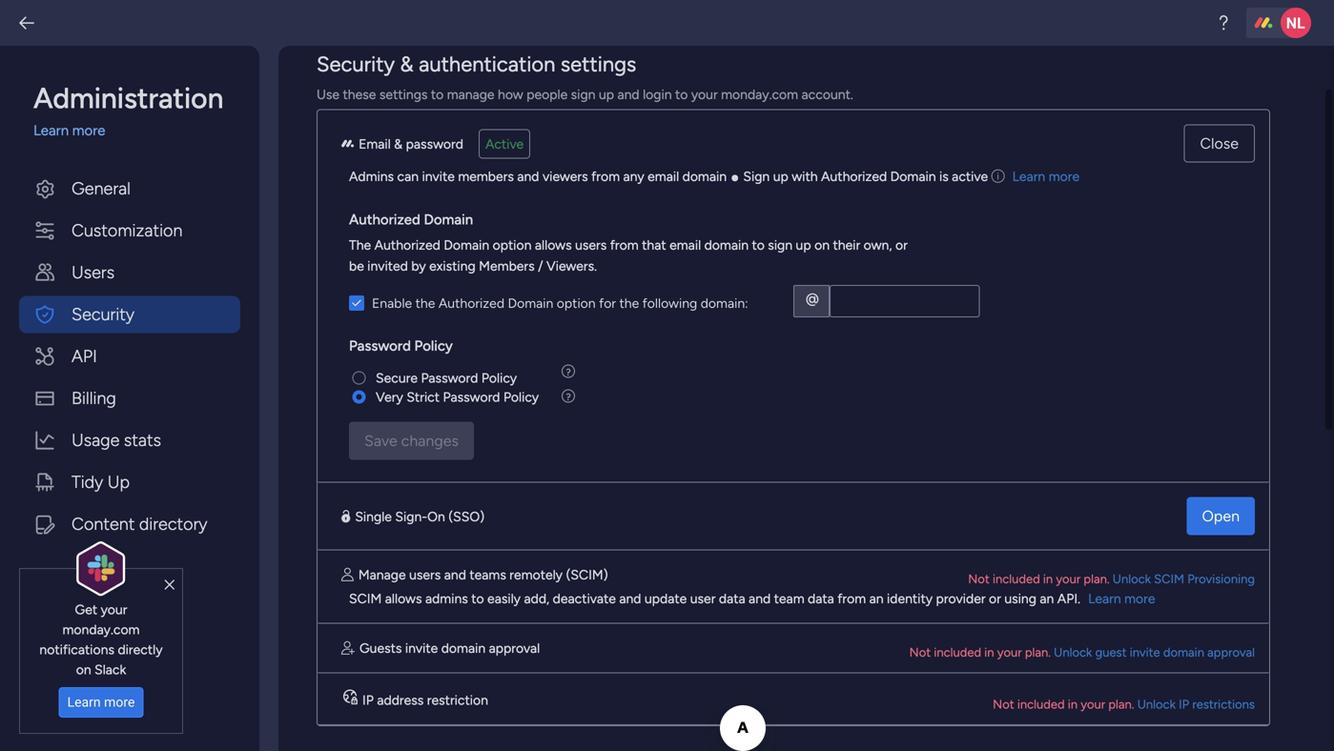Task type: locate. For each thing, give the bounding box(es) containing it.
1 horizontal spatial settings
[[561, 51, 636, 77]]

tidy up button
[[19, 464, 240, 501]]

0 vertical spatial or
[[895, 237, 908, 253]]

policy left ? ?
[[503, 389, 539, 405]]

enable the authorized domain option for the following domain:
[[372, 295, 748, 311]]

1 vertical spatial in
[[984, 645, 994, 660]]

2 vertical spatial learn more link
[[1088, 591, 1155, 607]]

members
[[479, 258, 535, 274]]

monday.com down get
[[62, 622, 140, 638]]

0 vertical spatial allows
[[535, 237, 572, 253]]

password up very strict password policy
[[421, 370, 478, 386]]

manage users and teams remotely (scim)
[[358, 567, 608, 583]]

authorized up by
[[374, 237, 440, 253]]

scim
[[1154, 572, 1184, 587], [349, 591, 382, 607]]

0 vertical spatial in
[[1043, 572, 1053, 587]]

add,
[[524, 591, 549, 607]]

unlock up 'guest'
[[1113, 572, 1151, 587]]

not for approval
[[909, 645, 931, 660]]

email
[[648, 168, 679, 185], [670, 237, 701, 253]]

and inside security & authentication settings use these settings to manage how people sign up and login to your monday.com account.
[[617, 86, 640, 103]]

sign right people
[[571, 86, 596, 103]]

your inside security & authentication settings use these settings to manage how people sign up and login to your monday.com account.
[[691, 86, 718, 103]]

1 vertical spatial settings
[[379, 86, 428, 103]]

the right for
[[619, 295, 639, 311]]

2 vertical spatial not
[[993, 697, 1014, 712]]

1 horizontal spatial sign
[[768, 237, 793, 253]]

option left for
[[557, 295, 596, 311]]

get your monday.com notifications directly on slack
[[40, 602, 163, 678]]

security for security & authentication settings use these settings to manage how people sign up and login to your monday.com account.
[[317, 51, 395, 77]]

data right team
[[808, 591, 834, 607]]

1 vertical spatial &
[[394, 136, 403, 152]]

up left the login
[[599, 86, 614, 103]]

0 horizontal spatial on
[[76, 662, 91, 678]]

0 horizontal spatial scim
[[349, 591, 382, 607]]

0 horizontal spatial learn more link
[[33, 120, 240, 142]]

0 horizontal spatial users
[[409, 567, 441, 583]]

settings
[[561, 51, 636, 77], [379, 86, 428, 103]]

monday.com
[[721, 86, 798, 103], [62, 622, 140, 638]]

security up these
[[317, 51, 395, 77]]

0 horizontal spatial option
[[493, 237, 532, 253]]

1 vertical spatial security
[[72, 304, 135, 325]]

included down not included in your plan. unlock guest invite domain approval on the right
[[1017, 697, 1065, 712]]

0 vertical spatial monday.com
[[721, 86, 798, 103]]

allows down manage
[[385, 591, 422, 607]]

0 horizontal spatial in
[[984, 645, 994, 660]]

approval up restrictions
[[1207, 645, 1255, 660]]

up left their
[[796, 237, 811, 253]]

0 vertical spatial up
[[599, 86, 614, 103]]

easily
[[487, 591, 521, 607]]

option up members in the left of the page
[[493, 237, 532, 253]]

unlock scim provisioning link
[[1113, 572, 1255, 587]]

0 vertical spatial not
[[968, 572, 990, 587]]

by
[[411, 258, 426, 274]]

on inside get your monday.com notifications directly on slack
[[76, 662, 91, 678]]

learn
[[33, 122, 69, 139], [1012, 168, 1045, 185], [1088, 591, 1121, 607], [67, 695, 101, 711]]

your down "using"
[[997, 645, 1022, 660]]

to right the login
[[675, 86, 688, 103]]

1 vertical spatial on
[[76, 662, 91, 678]]

your
[[691, 86, 718, 103], [1056, 572, 1081, 587], [101, 602, 127, 618], [997, 645, 1022, 660], [1081, 697, 1105, 712]]

policy up very strict password policy
[[481, 370, 517, 386]]

content directory
[[72, 514, 207, 535]]

content
[[72, 514, 135, 535]]

general
[[72, 178, 131, 199]]

1 vertical spatial unlock
[[1054, 645, 1092, 660]]

0 horizontal spatial learn more
[[67, 695, 135, 711]]

1 horizontal spatial option
[[557, 295, 596, 311]]

monday.com left account. on the right of the page
[[721, 86, 798, 103]]

0 vertical spatial learn more link
[[33, 120, 240, 142]]

deactivate
[[553, 591, 616, 607]]

tidy up
[[72, 472, 130, 493]]

0 vertical spatial on
[[814, 237, 830, 253]]

0 vertical spatial settings
[[561, 51, 636, 77]]

plan. down 'guest'
[[1108, 697, 1134, 712]]

dapulse profile image
[[341, 568, 354, 582]]

1 vertical spatial from
[[610, 237, 639, 253]]

0 horizontal spatial data
[[719, 591, 745, 607]]

1 vertical spatial monday.com
[[62, 622, 140, 638]]

not
[[968, 572, 990, 587], [909, 645, 931, 660], [993, 697, 1014, 712]]

& up email & password at left top
[[400, 51, 414, 77]]

0 vertical spatial password
[[349, 338, 411, 355]]

1 vertical spatial learn more
[[67, 695, 135, 711]]

learn down "slack"
[[67, 695, 101, 711]]

learn more link down not included in your plan. unlock scim provisioning
[[1088, 591, 1155, 607]]

0 vertical spatial users
[[575, 237, 607, 253]]

0 horizontal spatial allows
[[385, 591, 422, 607]]

policy up secure password policy
[[414, 338, 453, 355]]

your down not included in your plan. unlock guest invite domain approval on the right
[[1081, 697, 1105, 712]]

1 vertical spatial included
[[934, 645, 981, 660]]

domain
[[682, 168, 727, 185], [704, 237, 749, 253], [441, 640, 486, 657], [1163, 645, 1204, 660]]

included down provider
[[934, 645, 981, 660]]

0 vertical spatial sign
[[571, 86, 596, 103]]

your for ip address restriction
[[1081, 697, 1105, 712]]

& right email at left top
[[394, 136, 403, 152]]

domain up domain:
[[704, 237, 749, 253]]

1 horizontal spatial or
[[989, 591, 1001, 607]]

open button
[[1187, 497, 1255, 535]]

included up "using"
[[993, 572, 1040, 587]]

api
[[72, 346, 97, 367]]

restrictions
[[1192, 697, 1255, 712]]

0 horizontal spatial an
[[869, 591, 884, 607]]

1 vertical spatial learn more link
[[1012, 168, 1080, 185]]

2 vertical spatial password
[[443, 389, 500, 405]]

and left viewers
[[517, 168, 539, 185]]

1 vertical spatial not
[[909, 645, 931, 660]]

an left api.
[[1040, 591, 1054, 607]]

enable
[[372, 295, 412, 311]]

existing
[[429, 258, 476, 274]]

the
[[415, 295, 435, 311], [619, 295, 639, 311]]

1 vertical spatial or
[[989, 591, 1001, 607]]

scim left "provisioning"
[[1154, 572, 1184, 587]]

an
[[869, 591, 884, 607], [1040, 591, 1054, 607]]

an left identity
[[869, 591, 884, 607]]

0 vertical spatial unlock
[[1113, 572, 1151, 587]]

authorized down existing at the left top of page
[[438, 295, 504, 311]]

1 ? from the top
[[566, 367, 571, 378]]

api.
[[1057, 591, 1081, 607]]

email & password
[[359, 136, 463, 152]]

not for teams
[[968, 572, 990, 587]]

included
[[993, 572, 1040, 587], [934, 645, 981, 660], [1017, 697, 1065, 712]]

secure
[[376, 370, 418, 386]]

0 horizontal spatial monday.com
[[62, 622, 140, 638]]

1 horizontal spatial data
[[808, 591, 834, 607]]

and left the login
[[617, 86, 640, 103]]

authorized up the the
[[349, 211, 420, 228]]

email
[[359, 136, 391, 152]]

learn more inside "button"
[[67, 695, 135, 711]]

unlock down unlock guest invite domain approval link
[[1137, 697, 1176, 712]]

to left the manage
[[431, 86, 444, 103]]

using
[[1005, 591, 1037, 607]]

1 horizontal spatial in
[[1043, 572, 1053, 587]]

0 horizontal spatial not
[[909, 645, 931, 660]]

and
[[617, 86, 640, 103], [517, 168, 539, 185], [444, 567, 466, 583], [619, 591, 641, 607], [749, 591, 771, 607]]

1 horizontal spatial security
[[317, 51, 395, 77]]

password up the secure
[[349, 338, 411, 355]]

1 horizontal spatial not
[[968, 572, 990, 587]]

up left with
[[773, 168, 788, 185]]

plan. down "using"
[[1025, 645, 1051, 660]]

1 vertical spatial sign
[[768, 237, 793, 253]]

on left their
[[814, 237, 830, 253]]

0 horizontal spatial security
[[72, 304, 135, 325]]

0 vertical spatial security
[[317, 51, 395, 77]]

0 vertical spatial learn more
[[1012, 168, 1080, 185]]

single sign-on (sso)
[[355, 509, 485, 525]]

0 horizontal spatial up
[[599, 86, 614, 103]]

0 vertical spatial included
[[993, 572, 1040, 587]]

usage stats
[[72, 430, 161, 451]]

not down identity
[[909, 645, 931, 660]]

account.
[[802, 86, 853, 103]]

admins
[[349, 168, 394, 185]]

approval down the easily
[[489, 640, 540, 657]]

1 vertical spatial option
[[557, 295, 596, 311]]

learn more link for scim allows admins to easily add, deactivate and update user data and team data from an identity provider or using an api.
[[1088, 591, 1155, 607]]

unlock left 'guest'
[[1054, 645, 1092, 660]]

settings up people
[[561, 51, 636, 77]]

users
[[575, 237, 607, 253], [409, 567, 441, 583]]

1 horizontal spatial scim
[[1154, 572, 1184, 587]]

allows up /
[[535, 237, 572, 253]]

your inside get your monday.com notifications directly on slack
[[101, 602, 127, 618]]

0 horizontal spatial sign
[[571, 86, 596, 103]]

close
[[1200, 134, 1239, 153]]

password down secure password policy
[[443, 389, 500, 405]]

plan. up 'guest'
[[1084, 572, 1110, 587]]

email right 'that'
[[670, 237, 701, 253]]

or left "using"
[[989, 591, 1001, 607]]

for
[[599, 295, 616, 311]]

0 vertical spatial from
[[591, 168, 620, 185]]

2 an from the left
[[1040, 591, 1054, 607]]

your right get
[[101, 602, 127, 618]]

billing
[[72, 388, 116, 409]]

dapulse saml image
[[341, 510, 350, 524]]

strict
[[407, 389, 440, 405]]

learn more right v2 info icon
[[1012, 168, 1080, 185]]

learn more button
[[59, 687, 143, 718]]

&
[[400, 51, 414, 77], [394, 136, 403, 152]]

administration learn more
[[33, 81, 224, 139]]

v2 surface invite image
[[341, 642, 355, 656]]

any
[[623, 168, 644, 185]]

1 horizontal spatial ip
[[1179, 697, 1189, 712]]

0 horizontal spatial or
[[895, 237, 908, 253]]

your up api.
[[1056, 572, 1081, 587]]

more down "slack"
[[104, 695, 135, 711]]

1 vertical spatial ?
[[566, 391, 571, 403]]

learn more link down administration
[[33, 120, 240, 142]]

or for allows
[[989, 591, 1001, 607]]

on down notifications at the left of page
[[76, 662, 91, 678]]

from inside authorized domain the authorized domain option allows users from that email domain to sign up on their own, or be invited by existing members / viewers.
[[610, 237, 639, 253]]

? ?
[[566, 367, 571, 403]]

0 vertical spatial plan.
[[1084, 572, 1110, 587]]

0 horizontal spatial the
[[415, 295, 435, 311]]

and left team
[[749, 591, 771, 607]]

0 vertical spatial ?
[[566, 367, 571, 378]]

more inside administration learn more
[[72, 122, 105, 139]]

or right own,
[[895, 237, 908, 253]]

password
[[349, 338, 411, 355], [421, 370, 478, 386], [443, 389, 500, 405]]

from left 'that'
[[610, 237, 639, 253]]

0 vertical spatial scim
[[1154, 572, 1184, 587]]

that
[[642, 237, 666, 253]]

admins can invite members and viewers from any email domain
[[349, 168, 730, 185]]

included for approval
[[934, 645, 981, 660]]

security inside security button
[[72, 304, 135, 325]]

plan.
[[1084, 572, 1110, 587], [1025, 645, 1051, 660], [1108, 697, 1134, 712]]

option inside authorized domain the authorized domain option allows users from that email domain to sign up on their own, or be invited by existing members / viewers.
[[493, 237, 532, 253]]

1 horizontal spatial users
[[575, 237, 607, 253]]

authorized domain the authorized domain option allows users from that email domain to sign up on their own, or be invited by existing members / viewers.
[[349, 211, 908, 274]]

to
[[431, 86, 444, 103], [675, 86, 688, 103], [752, 237, 765, 253], [471, 591, 484, 607]]

1 horizontal spatial learn more
[[1012, 168, 1080, 185]]

content directory button
[[19, 506, 240, 543]]

2 horizontal spatial up
[[796, 237, 811, 253]]

learn more down "slack"
[[67, 695, 135, 711]]

1 horizontal spatial on
[[814, 237, 830, 253]]

on
[[814, 237, 830, 253], [76, 662, 91, 678]]

your right the login
[[691, 86, 718, 103]]

2 horizontal spatial not
[[993, 697, 1014, 712]]

1 vertical spatial email
[[670, 237, 701, 253]]

not down not included in your plan. unlock guest invite domain approval on the right
[[993, 697, 1014, 712]]

or inside authorized domain the authorized domain option allows users from that email domain to sign up on their own, or be invited by existing members / viewers.
[[895, 237, 908, 253]]

learn down administration
[[33, 122, 69, 139]]

ip left address
[[362, 692, 374, 709]]

learn more link right v2 info icon
[[1012, 168, 1080, 185]]

sign left their
[[768, 237, 793, 253]]

in down not included in your plan. unlock guest invite domain approval on the right
[[1068, 697, 1078, 712]]

None text field
[[830, 285, 980, 318]]

1 an from the left
[[869, 591, 884, 607]]

customization button
[[19, 212, 240, 249]]

your for guests invite domain approval
[[997, 645, 1022, 660]]

email right any
[[648, 168, 679, 185]]

users button
[[19, 254, 240, 291]]

learn inside "button"
[[67, 695, 101, 711]]

data right user
[[719, 591, 745, 607]]

password
[[406, 136, 463, 152]]

0 horizontal spatial approval
[[489, 640, 540, 657]]

authentication
[[419, 51, 555, 77]]

1 horizontal spatial the
[[619, 295, 639, 311]]

0 horizontal spatial ip
[[362, 692, 374, 709]]

learn more link for administration
[[33, 120, 240, 142]]

settings right these
[[379, 86, 428, 103]]

& for email
[[394, 136, 403, 152]]

from left identity
[[838, 591, 866, 607]]

1 vertical spatial allows
[[385, 591, 422, 607]]

2 vertical spatial unlock
[[1137, 697, 1176, 712]]

(scim)
[[566, 567, 608, 583]]

learn right v2 info icon
[[1012, 168, 1045, 185]]

users up admins
[[409, 567, 441, 583]]

& inside security & authentication settings use these settings to manage how people sign up and login to your monday.com account.
[[400, 51, 414, 77]]

directly
[[118, 642, 163, 658]]

authorized right with
[[821, 168, 887, 185]]

more down not included in your plan. unlock scim provisioning
[[1124, 591, 1155, 607]]

not up provider
[[968, 572, 990, 587]]

0 vertical spatial option
[[493, 237, 532, 253]]

in up not included in your plan. unlock guest invite domain approval on the right
[[1043, 572, 1053, 587]]

learn more for learn more "button"
[[67, 695, 135, 711]]

from
[[591, 168, 620, 185], [610, 237, 639, 253], [838, 591, 866, 607]]

1 vertical spatial plan.
[[1025, 645, 1051, 660]]

2 vertical spatial included
[[1017, 697, 1065, 712]]

the
[[349, 237, 371, 253]]

2 horizontal spatial learn more link
[[1088, 591, 1155, 607]]

ip left restrictions
[[1179, 697, 1189, 712]]

in for teams
[[1043, 572, 1053, 587]]

2 vertical spatial policy
[[503, 389, 539, 405]]

people
[[527, 86, 568, 103]]

dapulse x slim image
[[165, 577, 175, 594]]

monday.com inside security & authentication settings use these settings to manage how people sign up and login to your monday.com account.
[[721, 86, 798, 103]]

more down administration
[[72, 122, 105, 139]]

the right enable
[[415, 295, 435, 311]]

1 horizontal spatial up
[[773, 168, 788, 185]]

security inside security & authentication settings use these settings to manage how people sign up and login to your monday.com account.
[[317, 51, 395, 77]]

1 horizontal spatial an
[[1040, 591, 1054, 607]]

learn more link
[[33, 120, 240, 142], [1012, 168, 1080, 185], [1088, 591, 1155, 607]]

from left any
[[591, 168, 620, 185]]

to down sign
[[752, 237, 765, 253]]

users up viewers.
[[575, 237, 607, 253]]

in down provider
[[984, 645, 994, 660]]

unlock
[[1113, 572, 1151, 587], [1054, 645, 1092, 660], [1137, 697, 1176, 712]]

scim down manage
[[349, 591, 382, 607]]

2 vertical spatial up
[[796, 237, 811, 253]]

1 vertical spatial users
[[409, 567, 441, 583]]

0 vertical spatial &
[[400, 51, 414, 77]]

up inside security & authentication settings use these settings to manage how people sign up and login to your monday.com account.
[[599, 86, 614, 103]]

2 vertical spatial in
[[1068, 697, 1078, 712]]

approval
[[489, 640, 540, 657], [1207, 645, 1255, 660]]

or
[[895, 237, 908, 253], [989, 591, 1001, 607]]

policy
[[414, 338, 453, 355], [481, 370, 517, 386], [503, 389, 539, 405]]

security down users
[[72, 304, 135, 325]]

1 horizontal spatial monday.com
[[721, 86, 798, 103]]



Task type: vqa. For each thing, say whether or not it's contained in the screenshot.
Add your own branding
no



Task type: describe. For each thing, give the bounding box(es) containing it.
password policy
[[349, 338, 453, 355]]

customization
[[72, 220, 183, 241]]

guests
[[360, 640, 402, 657]]

allows inside authorized domain the authorized domain option allows users from that email domain to sign up on their own, or be invited by existing members / viewers.
[[535, 237, 572, 253]]

security & authentication settings use these settings to manage how people sign up and login to your monday.com account.
[[317, 51, 853, 103]]

to inside authorized domain the authorized domain option allows users from that email domain to sign up on their own, or be invited by existing members / viewers.
[[752, 237, 765, 253]]

up
[[108, 472, 130, 493]]

unlock guest invite domain approval link
[[1054, 645, 1255, 660]]

admins
[[425, 591, 468, 607]]

provisioning
[[1188, 572, 1255, 587]]

1 horizontal spatial approval
[[1207, 645, 1255, 660]]

unlock for approval
[[1054, 645, 1092, 660]]

1 vertical spatial password
[[421, 370, 478, 386]]

slack
[[94, 662, 126, 678]]

usage
[[72, 430, 120, 451]]

viewers.
[[546, 258, 597, 274]]

update
[[645, 591, 687, 607]]

get
[[75, 602, 97, 618]]

general button
[[19, 170, 240, 207]]

close button
[[1184, 124, 1255, 163]]

domain inside authorized domain the authorized domain option allows users from that email domain to sign up on their own, or be invited by existing members / viewers.
[[704, 237, 749, 253]]

email inside authorized domain the authorized domain option allows users from that email domain to sign up on their own, or be invited by existing members / viewers.
[[670, 237, 701, 253]]

learn down not included in your plan. unlock scim provisioning
[[1088, 591, 1121, 607]]

billing button
[[19, 380, 240, 417]]

directory
[[139, 514, 207, 535]]

plan. for approval
[[1025, 645, 1051, 660]]

single
[[355, 509, 392, 525]]

domain left sign
[[682, 168, 727, 185]]

use
[[317, 86, 340, 103]]

1 horizontal spatial learn more link
[[1012, 168, 1080, 185]]

users
[[72, 262, 115, 283]]

team
[[774, 591, 805, 607]]

sign
[[743, 168, 770, 185]]

guest
[[1095, 645, 1127, 660]]

invite right 'guest'
[[1130, 645, 1160, 660]]

in for approval
[[984, 645, 994, 660]]

sign inside security & authentication settings use these settings to manage how people sign up and login to your monday.com account.
[[571, 86, 596, 103]]

these
[[343, 86, 376, 103]]

back to workspace image
[[17, 13, 36, 32]]

invited
[[367, 258, 408, 274]]

up inside authorized domain the authorized domain option allows users from that email domain to sign up on their own, or be invited by existing members / viewers.
[[796, 237, 811, 253]]

on
[[427, 509, 445, 525]]

more right v2 info icon
[[1049, 168, 1080, 185]]

how
[[498, 86, 523, 103]]

identity
[[887, 591, 933, 607]]

monday.com inside get your monday.com notifications directly on slack
[[62, 622, 140, 638]]

sign-
[[395, 509, 427, 525]]

help image
[[1214, 13, 1233, 32]]

sign up with authorized domain is active
[[740, 168, 988, 185]]

security for security
[[72, 304, 135, 325]]

ip address restriction
[[362, 692, 488, 709]]

0 horizontal spatial settings
[[379, 86, 428, 103]]

members
[[458, 168, 514, 185]]

unlock for teams
[[1113, 572, 1151, 587]]

users inside authorized domain the authorized domain option allows users from that email domain to sign up on their own, or be invited by existing members / viewers.
[[575, 237, 607, 253]]

not included in your plan. unlock ip restrictions
[[993, 697, 1255, 712]]

2 the from the left
[[619, 295, 639, 311]]

own,
[[864, 237, 892, 253]]

noah lott image
[[1281, 8, 1311, 38]]

their
[[833, 237, 860, 253]]

manage
[[447, 86, 495, 103]]

2 ? from the top
[[566, 391, 571, 403]]

active
[[485, 136, 524, 152]]

included for teams
[[993, 572, 1040, 587]]

domain up restriction
[[441, 640, 486, 657]]

plan. for teams
[[1084, 572, 1110, 587]]

notifications
[[40, 642, 114, 658]]

learn inside administration learn more
[[33, 122, 69, 139]]

2 vertical spatial plan.
[[1108, 697, 1134, 712]]

/
[[538, 258, 543, 274]]

can
[[397, 168, 419, 185]]

(sso)
[[448, 509, 485, 525]]

1 vertical spatial scim
[[349, 591, 382, 607]]

stats
[[124, 430, 161, 451]]

domain:
[[701, 295, 748, 311]]

or for domain
[[895, 237, 908, 253]]

2 data from the left
[[808, 591, 834, 607]]

manage
[[358, 567, 406, 583]]

1 vertical spatial up
[[773, 168, 788, 185]]

secure password policy
[[376, 370, 517, 386]]

1 the from the left
[[415, 295, 435, 311]]

on inside authorized domain the authorized domain option allows users from that email domain to sign up on their own, or be invited by existing members / viewers.
[[814, 237, 830, 253]]

and up admins
[[444, 567, 466, 583]]

unlock ip restrictions link
[[1137, 697, 1255, 712]]

monday icon image
[[341, 137, 354, 151]]

very strict password policy
[[376, 389, 539, 405]]

domain up unlock ip restrictions link
[[1163, 645, 1204, 660]]

guests invite domain approval
[[360, 640, 540, 657]]

v2 info image
[[991, 168, 1005, 185]]

0 vertical spatial policy
[[414, 338, 453, 355]]

following
[[642, 295, 697, 311]]

0 vertical spatial email
[[648, 168, 679, 185]]

scim allows admins to easily add, deactivate and update user data and team data from an identity provider or using an api. learn more
[[349, 591, 1155, 607]]

invite right can on the left top
[[422, 168, 455, 185]]

open
[[1202, 507, 1240, 525]]

very
[[376, 389, 403, 405]]

provider
[[936, 591, 986, 607]]

sign inside authorized domain the authorized domain option allows users from that email domain to sign up on their own, or be invited by existing members / viewers.
[[768, 237, 793, 253]]

login
[[643, 86, 672, 103]]

with
[[792, 168, 818, 185]]

address
[[377, 692, 424, 709]]

remotely
[[510, 567, 563, 583]]

active
[[952, 168, 988, 185]]

teams
[[470, 567, 506, 583]]

administration
[[33, 81, 224, 115]]

2 vertical spatial from
[[838, 591, 866, 607]]

1 data from the left
[[719, 591, 745, 607]]

and left update
[[619, 591, 641, 607]]

usage stats button
[[19, 422, 240, 459]]

restriction
[[427, 692, 488, 709]]

learn more for middle learn more link
[[1012, 168, 1080, 185]]

be
[[349, 258, 364, 274]]

tidy
[[72, 472, 103, 493]]

more inside "button"
[[104, 695, 135, 711]]

your for manage users and teams remotely (scim)
[[1056, 572, 1081, 587]]

viewers
[[543, 168, 588, 185]]

not included in your plan. unlock scim provisioning
[[968, 572, 1255, 587]]

is
[[939, 168, 949, 185]]

invite right guests
[[405, 640, 438, 657]]

1 vertical spatial policy
[[481, 370, 517, 386]]

2 horizontal spatial in
[[1068, 697, 1078, 712]]

& for security
[[400, 51, 414, 77]]

to down manage users and teams remotely (scim)
[[471, 591, 484, 607]]



